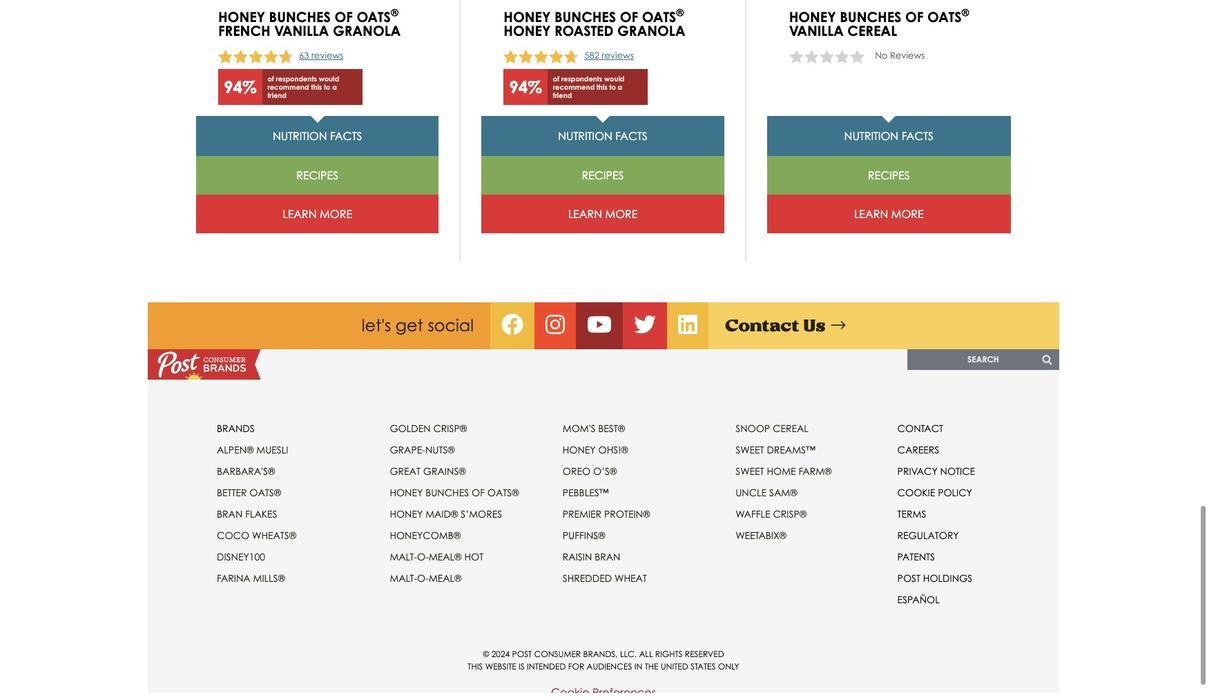 Task type: describe. For each thing, give the bounding box(es) containing it.
waffle
[[736, 509, 771, 520]]

best®
[[599, 423, 626, 435]]

shredded
[[563, 573, 612, 585]]

facts for vanilla
[[330, 129, 362, 143]]

nutrition facts for vanilla
[[273, 129, 362, 143]]

post consumer brands image
[[148, 350, 261, 380]]

all
[[640, 650, 653, 660]]

honey ohs!®
[[563, 444, 629, 456]]

united
[[661, 662, 689, 672]]

privacy notice link
[[898, 466, 976, 478]]

nutrition for cereal
[[845, 129, 899, 143]]

1 oats® from the left
[[250, 487, 281, 499]]

the
[[645, 662, 659, 672]]

grains®
[[423, 466, 466, 478]]

brands
[[217, 423, 255, 435]]

facts for cereal
[[902, 129, 934, 143]]

puffins®
[[563, 530, 606, 542]]

malt-o-meal®
[[390, 573, 462, 585]]

muesli
[[257, 444, 288, 456]]

post holdings link
[[898, 573, 973, 585]]

notice
[[941, 466, 976, 478]]

premier protein®
[[563, 509, 650, 520]]

snoop cereal link
[[736, 423, 809, 435]]

uncle sam®
[[736, 487, 798, 499]]

94% for honey roasted granola
[[509, 76, 542, 97]]

granola for honey roasted granola
[[618, 22, 686, 39]]

oreo
[[563, 466, 591, 478]]

of down roasted
[[553, 75, 560, 83]]

puffins® link
[[563, 530, 606, 542]]

learn for roasted
[[568, 207, 603, 221]]

grape-nuts® link
[[390, 444, 455, 456]]

for
[[568, 662, 585, 672]]

reviews for roasted
[[602, 50, 634, 61]]

of for honey bunches of oats®
[[472, 487, 485, 499]]

mills®
[[253, 573, 285, 585]]

farina mills® link
[[217, 573, 285, 585]]

website
[[486, 662, 517, 672]]

crisp® for waffle crisp®
[[773, 509, 807, 520]]

to for vanilla
[[324, 83, 331, 91]]

rated 4.7 out of 5 stars image for french
[[218, 48, 294, 64]]

honey bunches of oats®
[[390, 487, 519, 499]]

learn more link for vanilla
[[196, 195, 439, 234]]

honey for honey bunches of oats ® french vanilla granola
[[218, 8, 265, 25]]

alpen® muesli link
[[217, 444, 288, 456]]

let's
[[362, 316, 391, 336]]

golden crisp®
[[390, 423, 467, 435]]

honeycomb®
[[390, 530, 461, 542]]

holdings
[[924, 573, 973, 585]]

® for honey roasted granola
[[677, 6, 684, 19]]

bunches for roasted
[[555, 8, 616, 25]]

sweet dreams™ link
[[736, 444, 816, 456]]

us
[[804, 317, 826, 335]]

0 vertical spatial post
[[898, 573, 921, 585]]

honey bunches of oats ® vanilla cereal
[[790, 6, 970, 39]]

honey bunches of oats® link
[[390, 487, 519, 499]]

sweet for sweet home farm®
[[736, 466, 765, 478]]

coco
[[217, 530, 250, 542]]

nutrition for roasted
[[558, 129, 613, 143]]

only
[[718, 662, 740, 672]]

oreo o's®
[[563, 466, 617, 478]]

oreo o's® link
[[563, 466, 617, 478]]

is
[[519, 662, 525, 672]]

this for vanilla
[[311, 83, 322, 91]]

meal® for malt-o-meal®
[[429, 573, 462, 585]]

honey for honey bunches of oats ® vanilla cereal
[[790, 8, 837, 25]]

recipes link for vanilla
[[196, 156, 439, 195]]

malt- for malt-o-meal®
[[390, 573, 417, 585]]

more for vanilla
[[320, 207, 352, 221]]

meal® for malt-o-meal® hot
[[429, 551, 462, 563]]

careers
[[898, 444, 940, 456]]

malt- for malt-o-meal® hot
[[390, 551, 417, 563]]

respondents for roasted
[[562, 75, 603, 83]]

learn for cereal
[[855, 207, 889, 221]]

facts for roasted
[[616, 129, 648, 143]]

honey bunches of oats ® french vanilla granola
[[218, 6, 401, 39]]

rights
[[656, 650, 683, 660]]

let's get social
[[362, 316, 474, 336]]

dreams™
[[767, 444, 816, 456]]

learn more link for roasted
[[482, 195, 725, 234]]

o- for malt-o-meal® hot
[[417, 551, 429, 563]]

long arrow right image
[[832, 318, 846, 334]]

raisin bran link
[[563, 551, 621, 563]]

patents link
[[898, 551, 936, 563]]

learn more for vanilla
[[283, 207, 352, 221]]

of down the french
[[268, 75, 274, 83]]

learn more for roasted
[[568, 207, 638, 221]]

golden
[[390, 423, 431, 435]]

nutrition for vanilla
[[273, 129, 327, 143]]

better oats®
[[217, 487, 281, 499]]

farina mills®
[[217, 573, 285, 585]]

bran flakes link
[[217, 509, 277, 520]]

brands,
[[584, 650, 618, 660]]

careers link
[[898, 444, 940, 456]]

cookie policy
[[898, 487, 973, 499]]

better
[[217, 487, 247, 499]]

barbara's® link
[[217, 466, 275, 478]]

grape-
[[390, 444, 426, 456]]

honeycomb® link
[[390, 530, 461, 542]]

disney100
[[217, 551, 265, 563]]

pebbles™
[[563, 487, 609, 499]]

Search text field
[[908, 350, 1060, 370]]

nutrition facts for cereal
[[845, 129, 934, 143]]

post holdings
[[898, 573, 973, 585]]

malt-o-meal® link
[[390, 573, 462, 585]]

® for french vanilla granola
[[391, 6, 399, 19]]

hot
[[465, 551, 484, 563]]

nutrition facts for roasted
[[558, 129, 648, 143]]

español
[[898, 594, 940, 606]]

recipes link for roasted
[[482, 156, 725, 195]]

better oats® link
[[217, 487, 281, 499]]

no
[[876, 50, 888, 61]]

no reviews
[[876, 50, 925, 61]]

post inside the © 2024 post consumer brands, llc. all rights reserved this website is intended for audiences in the united states only
[[512, 650, 532, 660]]

great
[[390, 466, 421, 478]]

recipes for roasted
[[582, 169, 624, 182]]

1 vertical spatial bran
[[595, 551, 621, 563]]

vanilla inside honey bunches of oats ® french vanilla granola
[[274, 22, 329, 39]]

reviews for vanilla
[[312, 50, 344, 61]]

cookie policy link
[[898, 487, 973, 499]]

pebbles™ link
[[563, 487, 609, 499]]

contact us
[[726, 317, 826, 335]]



Task type: locate. For each thing, give the bounding box(es) containing it.
1 this from the left
[[311, 83, 322, 91]]

1 horizontal spatial recipes link
[[482, 156, 725, 195]]

bunches up 63 at the top of the page
[[269, 8, 331, 25]]

roasted
[[555, 22, 614, 39]]

recipes link for cereal
[[767, 156, 1012, 195]]

2 this from the left
[[597, 83, 608, 91]]

1 a from the left
[[333, 83, 337, 91]]

sweet down snoop
[[736, 444, 765, 456]]

recommend
[[268, 83, 309, 91], [553, 83, 595, 91]]

0 horizontal spatial post
[[512, 650, 532, 660]]

honey for honey ohs!®
[[563, 444, 596, 456]]

1 recipes from the left
[[297, 169, 339, 182]]

0 horizontal spatial contact
[[726, 317, 800, 335]]

weetabix®
[[736, 530, 787, 542]]

3 learn from the left
[[855, 207, 889, 221]]

1 horizontal spatial a
[[618, 83, 623, 91]]

regulatory link
[[898, 530, 959, 542]]

1 horizontal spatial learn
[[568, 207, 603, 221]]

post consumer brands link
[[148, 350, 261, 380]]

1 o- from the top
[[417, 551, 429, 563]]

2 horizontal spatial reviews
[[891, 50, 925, 61]]

wheats®
[[252, 530, 297, 542]]

oats®
[[250, 487, 281, 499], [488, 487, 519, 499]]

more for roasted
[[606, 207, 638, 221]]

1 recipes link from the left
[[196, 156, 439, 195]]

1 horizontal spatial reviews
[[602, 50, 634, 61]]

oats inside honey bunches of oats ® french vanilla granola
[[357, 8, 391, 25]]

1 horizontal spatial oats®
[[488, 487, 519, 499]]

1 horizontal spatial this
[[597, 83, 608, 91]]

63
[[299, 50, 309, 61]]

nutrition
[[273, 129, 327, 143], [558, 129, 613, 143], [845, 129, 899, 143]]

1 horizontal spatial learn more link
[[482, 195, 725, 234]]

privacy notice
[[898, 466, 976, 478]]

0 horizontal spatial would
[[319, 75, 339, 83]]

1 oats from the left
[[357, 8, 391, 25]]

2 vanilla from the left
[[790, 22, 844, 39]]

reviews inside 63 reviews link
[[312, 50, 344, 61]]

0 horizontal spatial rated 4.7 out of 5 stars image
[[218, 48, 294, 64]]

1 horizontal spatial facts
[[616, 129, 648, 143]]

2 respondents from the left
[[562, 75, 603, 83]]

rated 4.7 out of 5 stars image for honey
[[504, 48, 580, 64]]

oats inside honey bunches of oats ® vanilla cereal
[[928, 8, 962, 25]]

1 horizontal spatial more
[[606, 207, 638, 221]]

0 horizontal spatial respondents
[[276, 75, 317, 83]]

post down patents 'link'
[[898, 573, 921, 585]]

shredded wheat link
[[563, 573, 647, 585]]

1 sweet from the top
[[736, 444, 765, 456]]

rated 4.7 out of 5 stars image down roasted
[[504, 48, 580, 64]]

golden crisp® link
[[390, 423, 467, 435]]

learn for vanilla
[[283, 207, 317, 221]]

o- down 'honeycomb®' at the left bottom
[[417, 551, 429, 563]]

1 malt- from the top
[[390, 551, 417, 563]]

2 learn more link from the left
[[482, 195, 725, 234]]

2 facts from the left
[[616, 129, 648, 143]]

reviews inside 582 reviews link
[[602, 50, 634, 61]]

nuts®
[[426, 444, 455, 456]]

recipes for vanilla
[[297, 169, 339, 182]]

raisin bran
[[563, 551, 621, 563]]

2 oats® from the left
[[488, 487, 519, 499]]

2 horizontal spatial learn more
[[855, 207, 924, 221]]

1 vertical spatial sweet
[[736, 466, 765, 478]]

honey for honey bunches of oats ® honey roasted granola
[[504, 8, 551, 25]]

waffle crisp® link
[[736, 509, 807, 520]]

1 nutrition facts from the left
[[273, 129, 362, 143]]

oats for honey roasted granola
[[642, 8, 677, 25]]

friend for roasted
[[553, 91, 572, 100]]

94% for french vanilla granola
[[224, 76, 257, 97]]

2 of respondents would recommend this to a friend from the left
[[553, 75, 625, 100]]

honey for honey bunches of oats®
[[390, 487, 423, 499]]

2 horizontal spatial nutrition facts
[[845, 129, 934, 143]]

crisp® up nuts®
[[434, 423, 467, 435]]

sweet home farm®
[[736, 466, 832, 478]]

2 recipes link from the left
[[482, 156, 725, 195]]

2 nutrition facts from the left
[[558, 129, 648, 143]]

0 horizontal spatial learn more
[[283, 207, 352, 221]]

1 of respondents would recommend this to a friend from the left
[[268, 75, 339, 100]]

ohs!®
[[599, 444, 629, 456]]

1 vanilla from the left
[[274, 22, 329, 39]]

linkedin image
[[679, 318, 698, 335]]

vanilla up 63 at the top of the page
[[274, 22, 329, 39]]

o- down malt-o-meal® hot
[[417, 573, 429, 585]]

of up 63 reviews
[[335, 8, 353, 25]]

malt- down malt-o-meal® hot
[[390, 573, 417, 585]]

a for roasted
[[618, 83, 623, 91]]

1 94% from the left
[[224, 76, 257, 97]]

1 horizontal spatial nutrition facts button
[[482, 116, 725, 156]]

2 learn more from the left
[[568, 207, 638, 221]]

0 horizontal spatial friend
[[268, 91, 287, 100]]

waffle crisp®
[[736, 509, 807, 520]]

bran down better
[[217, 509, 243, 520]]

0 horizontal spatial nutrition
[[273, 129, 327, 143]]

recipes
[[297, 169, 339, 182], [582, 169, 624, 182], [868, 169, 911, 182]]

2 would from the left
[[605, 75, 625, 83]]

of respondents would recommend this to a friend down the 582 on the left top of the page
[[553, 75, 625, 100]]

1 horizontal spatial bran
[[595, 551, 621, 563]]

2 malt- from the top
[[390, 573, 417, 585]]

instagram image
[[546, 318, 565, 335]]

terms link
[[898, 509, 927, 520]]

® inside honey bunches of oats ® vanilla cereal
[[962, 6, 970, 19]]

3 learn more link from the left
[[767, 195, 1012, 234]]

of up s'mores
[[472, 487, 485, 499]]

1 learn from the left
[[283, 207, 317, 221]]

learn more link
[[196, 195, 439, 234], [482, 195, 725, 234], [767, 195, 1012, 234]]

recommend down the 582 on the left top of the page
[[553, 83, 595, 91]]

bunches
[[269, 8, 331, 25], [555, 8, 616, 25], [840, 8, 902, 25], [426, 487, 469, 499]]

crisp® for golden crisp®
[[434, 423, 467, 435]]

honey maid® s'mores
[[390, 509, 502, 520]]

® inside honey bunches of oats ® french vanilla granola
[[391, 6, 399, 19]]

nutrition facts button for cereal
[[767, 116, 1012, 156]]

granola inside honey bunches of oats ® honey roasted granola
[[618, 22, 686, 39]]

bunches up honey maid® s'mores
[[426, 487, 469, 499]]

0 horizontal spatial to
[[324, 83, 331, 91]]

0 horizontal spatial a
[[333, 83, 337, 91]]

a down 582 reviews link
[[618, 83, 623, 91]]

home
[[767, 466, 796, 478]]

rated 0.0 out of 5 stars image
[[790, 48, 866, 64]]

friend for vanilla
[[268, 91, 287, 100]]

0 horizontal spatial oats
[[357, 8, 391, 25]]

1 horizontal spatial learn more
[[568, 207, 638, 221]]

oats for french vanilla granola
[[357, 8, 391, 25]]

this
[[468, 662, 483, 672]]

0 horizontal spatial recipes
[[297, 169, 339, 182]]

3 nutrition facts from the left
[[845, 129, 934, 143]]

crisp®
[[434, 423, 467, 435], [773, 509, 807, 520]]

reserved
[[685, 650, 725, 660]]

o's®
[[594, 466, 617, 478]]

3 nutrition facts button from the left
[[767, 116, 1012, 156]]

bunches inside honey bunches of oats ® honey roasted granola
[[555, 8, 616, 25]]

bran up shredded wheat link
[[595, 551, 621, 563]]

reviews right 63 at the top of the page
[[312, 50, 344, 61]]

1 horizontal spatial to
[[610, 83, 616, 91]]

1 horizontal spatial post
[[898, 573, 921, 585]]

0 horizontal spatial ®
[[391, 6, 399, 19]]

of inside honey bunches of oats ® vanilla cereal
[[906, 8, 924, 25]]

premier protein® link
[[563, 509, 650, 520]]

reviews
[[312, 50, 344, 61], [602, 50, 634, 61], [891, 50, 925, 61]]

vanilla up rated 0.0 out of 5 stars image
[[790, 22, 844, 39]]

2 sweet from the top
[[736, 466, 765, 478]]

this
[[311, 83, 322, 91], [597, 83, 608, 91]]

0 horizontal spatial this
[[311, 83, 322, 91]]

would for roasted
[[605, 75, 625, 83]]

sweet dreams™
[[736, 444, 816, 456]]

shredded wheat
[[563, 573, 647, 585]]

great grains® link
[[390, 466, 466, 478]]

contact up careers link
[[898, 423, 944, 435]]

contact for contact link
[[898, 423, 944, 435]]

0 horizontal spatial recommend
[[268, 83, 309, 91]]

2 nutrition facts button from the left
[[482, 116, 725, 156]]

grape-nuts®
[[390, 444, 455, 456]]

1 would from the left
[[319, 75, 339, 83]]

1 friend from the left
[[268, 91, 287, 100]]

2 granola from the left
[[618, 22, 686, 39]]

respondents down 63 at the top of the page
[[276, 75, 317, 83]]

post up is
[[512, 650, 532, 660]]

granola for french vanilla granola
[[333, 22, 401, 39]]

contact link
[[898, 423, 944, 435]]

mom's best® link
[[563, 423, 626, 435]]

bunches inside honey bunches of oats ® french vanilla granola
[[269, 8, 331, 25]]

1 ® from the left
[[391, 6, 399, 19]]

contact for contact us
[[726, 317, 800, 335]]

bunches for vanilla
[[269, 8, 331, 25]]

1 facts from the left
[[330, 129, 362, 143]]

french
[[218, 22, 271, 39]]

2 friend from the left
[[553, 91, 572, 100]]

0 vertical spatial crisp®
[[434, 423, 467, 435]]

0 vertical spatial malt-
[[390, 551, 417, 563]]

oats® up flakes on the bottom left
[[250, 487, 281, 499]]

3 nutrition from the left
[[845, 129, 899, 143]]

1 recommend from the left
[[268, 83, 309, 91]]

snoop
[[736, 423, 771, 435]]

0 vertical spatial o-
[[417, 551, 429, 563]]

1 horizontal spatial nutrition
[[558, 129, 613, 143]]

honey inside honey bunches of oats ® french vanilla granola
[[218, 8, 265, 25]]

great grains®
[[390, 466, 466, 478]]

1 vertical spatial contact
[[898, 423, 944, 435]]

of respondents would recommend this to a friend down 63 at the top of the page
[[268, 75, 339, 100]]

learn more link for cereal
[[767, 195, 1012, 234]]

get
[[396, 316, 423, 336]]

raisin
[[563, 551, 592, 563]]

recommend for roasted
[[553, 83, 595, 91]]

cereal
[[773, 423, 809, 435]]

contact us link
[[726, 317, 846, 335]]

3 oats from the left
[[928, 8, 962, 25]]

social
[[428, 316, 474, 336]]

sweet for sweet dreams™
[[736, 444, 765, 456]]

oats inside honey bunches of oats ® honey roasted granola
[[642, 8, 677, 25]]

a down 63 reviews link
[[333, 83, 337, 91]]

rated 4.7 out of 5 stars image down the french
[[218, 48, 294, 64]]

no reviews button
[[790, 48, 931, 64]]

® for vanilla cereal
[[962, 6, 970, 19]]

2 94% from the left
[[509, 76, 542, 97]]

recommend for vanilla
[[268, 83, 309, 91]]

vanilla inside honey bunches of oats ® vanilla cereal
[[790, 22, 844, 39]]

of up 582 reviews
[[620, 8, 639, 25]]

1 vertical spatial crisp®
[[773, 509, 807, 520]]

coco wheats® link
[[217, 530, 297, 542]]

oats® up s'mores
[[488, 487, 519, 499]]

honey
[[218, 8, 265, 25], [504, 8, 551, 25], [790, 8, 837, 25], [504, 22, 551, 39], [563, 444, 596, 456], [390, 487, 423, 499]]

bunches up no
[[840, 8, 902, 25]]

3 reviews from the left
[[891, 50, 925, 61]]

granola
[[333, 22, 401, 39], [618, 22, 686, 39]]

1 nutrition from the left
[[273, 129, 327, 143]]

honey inside honey bunches of oats ® vanilla cereal
[[790, 8, 837, 25]]

of respondents would recommend this to a friend
[[268, 75, 339, 100], [553, 75, 625, 100]]

bran
[[217, 509, 243, 520], [595, 551, 621, 563]]

1 learn more link from the left
[[196, 195, 439, 234]]

learn more for cereal
[[855, 207, 924, 221]]

barbara's®
[[217, 466, 275, 478]]

of up no reviews
[[906, 8, 924, 25]]

1 horizontal spatial rated 4.7 out of 5 stars image
[[504, 48, 580, 64]]

of for honey bunches of oats ® french vanilla granola
[[335, 8, 353, 25]]

granola up 582 reviews
[[618, 22, 686, 39]]

llc.
[[620, 650, 637, 660]]

2 horizontal spatial more
[[892, 207, 924, 221]]

0 horizontal spatial learn
[[283, 207, 317, 221]]

2 horizontal spatial nutrition facts button
[[767, 116, 1012, 156]]

2 learn from the left
[[568, 207, 603, 221]]

1 horizontal spatial contact
[[898, 423, 944, 435]]

2 horizontal spatial learn more link
[[767, 195, 1012, 234]]

1 horizontal spatial oats
[[642, 8, 677, 25]]

2 horizontal spatial oats
[[928, 8, 962, 25]]

reviews right the 582 on the left top of the page
[[602, 50, 634, 61]]

recommend down 63 at the top of the page
[[268, 83, 309, 91]]

snoop cereal
[[736, 423, 809, 435]]

1 vertical spatial o-
[[417, 573, 429, 585]]

2 horizontal spatial learn
[[855, 207, 889, 221]]

1 horizontal spatial ®
[[677, 6, 684, 19]]

0 horizontal spatial of respondents would recommend this to a friend
[[268, 75, 339, 100]]

sweet
[[736, 444, 765, 456], [736, 466, 765, 478]]

2 recipes from the left
[[582, 169, 624, 182]]

mom's
[[563, 423, 596, 435]]

1 learn more from the left
[[283, 207, 352, 221]]

would down 582 reviews link
[[605, 75, 625, 83]]

nutrition facts button for roasted
[[482, 116, 725, 156]]

reviews inside no reviews button
[[891, 50, 925, 61]]

1 granola from the left
[[333, 22, 401, 39]]

granola up 63 reviews
[[333, 22, 401, 39]]

meal® down malt-o-meal® hot
[[429, 573, 462, 585]]

3 recipes link from the left
[[767, 156, 1012, 195]]

1 horizontal spatial of respondents would recommend this to a friend
[[553, 75, 625, 100]]

of respondents would recommend this to a friend for vanilla
[[268, 75, 339, 100]]

respondents down the 582 on the left top of the page
[[562, 75, 603, 83]]

of for honey bunches of oats ® honey roasted granola
[[620, 8, 639, 25]]

2 o- from the top
[[417, 573, 429, 585]]

1 rated 4.7 out of 5 stars image from the left
[[218, 48, 294, 64]]

3 learn more from the left
[[855, 207, 924, 221]]

3 facts from the left
[[902, 129, 934, 143]]

0 horizontal spatial crisp®
[[434, 423, 467, 435]]

2 a from the left
[[618, 83, 623, 91]]

bunches up the 582 on the left top of the page
[[555, 8, 616, 25]]

would for vanilla
[[319, 75, 339, 83]]

1 horizontal spatial recipes
[[582, 169, 624, 182]]

3 recipes from the left
[[868, 169, 911, 182]]

sweet up uncle
[[736, 466, 765, 478]]

0 horizontal spatial nutrition facts
[[273, 129, 362, 143]]

to for roasted
[[610, 83, 616, 91]]

1 to from the left
[[324, 83, 331, 91]]

0 horizontal spatial vanilla
[[274, 22, 329, 39]]

582 reviews
[[585, 50, 634, 61]]

of inside honey bunches of oats ® honey roasted granola
[[620, 8, 639, 25]]

protein®
[[605, 509, 650, 520]]

bran flakes
[[217, 509, 277, 520]]

1 horizontal spatial respondents
[[562, 75, 603, 83]]

o- for malt-o-meal®
[[417, 573, 429, 585]]

0 vertical spatial bran
[[217, 509, 243, 520]]

would down 63 reviews link
[[319, 75, 339, 83]]

this down 582 reviews link
[[597, 83, 608, 91]]

more for cereal
[[892, 207, 924, 221]]

to down 582 reviews link
[[610, 83, 616, 91]]

this for roasted
[[597, 83, 608, 91]]

1 horizontal spatial nutrition facts
[[558, 129, 648, 143]]

contact left us
[[726, 317, 800, 335]]

a for vanilla
[[333, 83, 337, 91]]

0 horizontal spatial reviews
[[312, 50, 344, 61]]

uncle
[[736, 487, 767, 499]]

2 more from the left
[[606, 207, 638, 221]]

brands link
[[217, 423, 255, 435]]

respondents for vanilla
[[276, 75, 317, 83]]

maid®
[[426, 509, 458, 520]]

1 horizontal spatial friend
[[553, 91, 572, 100]]

disney100 link
[[217, 551, 265, 563]]

2 oats from the left
[[642, 8, 677, 25]]

0 horizontal spatial bran
[[217, 509, 243, 520]]

of for honey bunches of oats ® vanilla cereal
[[906, 8, 924, 25]]

®
[[391, 6, 399, 19], [677, 6, 684, 19], [962, 6, 970, 19]]

63 reviews
[[299, 50, 344, 61]]

® inside honey bunches of oats ® honey roasted granola
[[677, 6, 684, 19]]

of respondents would recommend this to a friend for roasted
[[553, 75, 625, 100]]

0 horizontal spatial more
[[320, 207, 352, 221]]

2 ® from the left
[[677, 6, 684, 19]]

consumer
[[534, 650, 581, 660]]

to down 63 reviews link
[[324, 83, 331, 91]]

3 ® from the left
[[962, 6, 970, 19]]

0 horizontal spatial learn more link
[[196, 195, 439, 234]]

2 to from the left
[[610, 83, 616, 91]]

1 more from the left
[[320, 207, 352, 221]]

bunches inside honey bunches of oats ® vanilla cereal
[[840, 8, 902, 25]]

0 horizontal spatial recipes link
[[196, 156, 439, 195]]

0 vertical spatial contact
[[726, 317, 800, 335]]

1 horizontal spatial recommend
[[553, 83, 595, 91]]

farm®
[[799, 466, 832, 478]]

0 horizontal spatial granola
[[333, 22, 401, 39]]

oats for vanilla cereal
[[928, 8, 962, 25]]

2 horizontal spatial recipes link
[[767, 156, 1012, 195]]

0 vertical spatial meal®
[[429, 551, 462, 563]]

©
[[483, 650, 489, 660]]

2 horizontal spatial ®
[[962, 6, 970, 19]]

nutrition facts button for vanilla
[[196, 116, 439, 156]]

rated 4.7 out of 5 stars image
[[218, 48, 294, 64], [504, 48, 580, 64]]

cookie
[[898, 487, 936, 499]]

2024
[[492, 650, 510, 660]]

1 reviews from the left
[[312, 50, 344, 61]]

0 horizontal spatial oats®
[[250, 487, 281, 499]]

0 horizontal spatial nutrition facts button
[[196, 116, 439, 156]]

this down 63 reviews link
[[311, 83, 322, 91]]

0 vertical spatial sweet
[[736, 444, 765, 456]]

1 nutrition facts button from the left
[[196, 116, 439, 156]]

0 horizontal spatial facts
[[330, 129, 362, 143]]

recipes for cereal
[[868, 169, 911, 182]]

intended
[[527, 662, 566, 672]]

2 recommend from the left
[[553, 83, 595, 91]]

sam®
[[770, 487, 798, 499]]

alpen® muesli
[[217, 444, 288, 456]]

1 respondents from the left
[[276, 75, 317, 83]]

2 meal® from the top
[[429, 573, 462, 585]]

bunches for cereal
[[840, 8, 902, 25]]

premier
[[563, 509, 602, 520]]

granola inside honey bunches of oats ® french vanilla granola
[[333, 22, 401, 39]]

1 vertical spatial post
[[512, 650, 532, 660]]

1 vertical spatial malt-
[[390, 573, 417, 585]]

1 horizontal spatial crisp®
[[773, 509, 807, 520]]

policy
[[938, 487, 973, 499]]

3 more from the left
[[892, 207, 924, 221]]

of inside honey bunches of oats ® french vanilla granola
[[335, 8, 353, 25]]

2 reviews from the left
[[602, 50, 634, 61]]

1 horizontal spatial would
[[605, 75, 625, 83]]

reviews right no
[[891, 50, 925, 61]]

1 horizontal spatial 94%
[[509, 76, 542, 97]]

2 horizontal spatial facts
[[902, 129, 934, 143]]

meal® left hot
[[429, 551, 462, 563]]

1 horizontal spatial vanilla
[[790, 22, 844, 39]]

2 nutrition from the left
[[558, 129, 613, 143]]

2 rated 4.7 out of 5 stars image from the left
[[504, 48, 580, 64]]

1 horizontal spatial granola
[[618, 22, 686, 39]]

malt- down honeycomb® link
[[390, 551, 417, 563]]

crisp® down sam®
[[773, 509, 807, 520]]

2 horizontal spatial recipes
[[868, 169, 911, 182]]

0 horizontal spatial 94%
[[224, 76, 257, 97]]

2 horizontal spatial nutrition
[[845, 129, 899, 143]]

audiences
[[587, 662, 633, 672]]

1 meal® from the top
[[429, 551, 462, 563]]

1 vertical spatial meal®
[[429, 573, 462, 585]]



Task type: vqa. For each thing, say whether or not it's contained in the screenshot.
Honey Bunches of Oats® Of
yes



